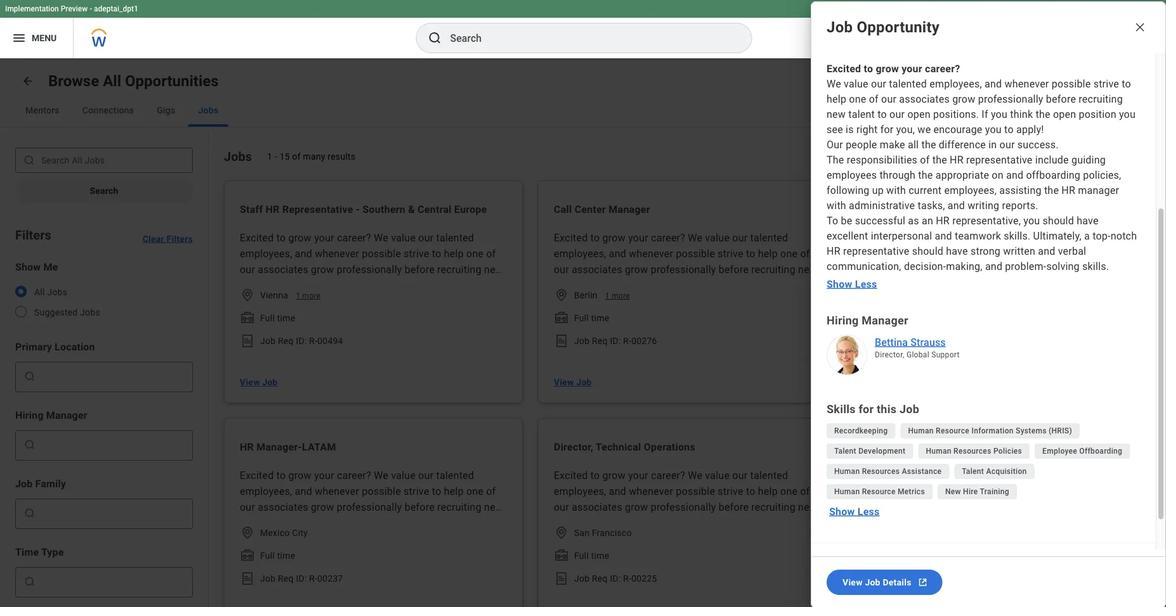 Task type: locate. For each thing, give the bounding box(es) containing it.
jobrequisitionid element for director, technical operations
[[554, 572, 569, 587]]

0 horizontal spatial resources
[[862, 468, 900, 477]]

jobrequisitionid element down location image
[[868, 334, 883, 349]]

menu button
[[0, 18, 73, 58]]

chief technology officer (cto)
[[868, 442, 1015, 454]]

emea
[[930, 204, 958, 216]]

2 vertical spatial -
[[356, 204, 360, 216]]

family
[[35, 478, 66, 490]]

show less button down human resource metrics
[[827, 506, 885, 518]]

show left me
[[15, 261, 41, 273]]

search image down job family in the bottom left of the page
[[23, 508, 36, 520]]

0 horizontal spatial view job
[[240, 377, 278, 388]]

id for emea
[[924, 336, 933, 347]]

1 horizontal spatial resources
[[954, 447, 992, 456]]

show less button down communication, at the right top of page
[[822, 277, 882, 292]]

1 for staff
[[296, 292, 300, 301]]

0 horizontal spatial 1 more button
[[296, 291, 321, 301]]

of up current
[[920, 154, 930, 166]]

mentors button
[[15, 94, 70, 127]]

skills. down verbal
[[1083, 261, 1109, 273]]

1 horizontal spatial jobrequisitionid image
[[868, 334, 883, 349]]

: for operations
[[619, 574, 621, 584]]

time type element
[[240, 311, 255, 326], [554, 311, 569, 326], [868, 311, 883, 326], [240, 549, 255, 564], [554, 549, 569, 564], [868, 549, 883, 564]]

hiring manager
[[827, 314, 909, 328], [15, 410, 87, 422]]

1 vertical spatial for
[[859, 403, 874, 417]]

2 view job button from the left
[[549, 370, 597, 395]]

human up 'assistance'
[[926, 447, 952, 456]]

we
[[918, 123, 931, 135]]

time down mexico city
[[277, 551, 295, 562]]

director, left technical
[[554, 442, 593, 454]]

1 vertical spatial hiring manager
[[15, 410, 87, 422]]

full down vienna
[[260, 313, 275, 324]]

excellent
[[827, 230, 869, 242]]

2 view job from the left
[[554, 377, 592, 388]]

1 horizontal spatial 1 more
[[605, 292, 630, 301]]

0 horizontal spatial resource
[[862, 488, 896, 497]]

2 vertical spatial manager
[[46, 410, 87, 422]]

grow
[[876, 63, 899, 75], [953, 93, 976, 105]]

1 horizontal spatial manager-
[[885, 204, 930, 216]]

to right talent
[[878, 108, 887, 120]]

time
[[15, 547, 39, 559]]

menu banner
[[0, 0, 1166, 58]]

talent down recordkeeping
[[835, 447, 857, 456]]

have up a
[[1077, 215, 1099, 227]]

guiding
[[1072, 154, 1106, 166]]

human up technology at the bottom right of page
[[908, 427, 934, 436]]

1 vertical spatial resource
[[862, 488, 896, 497]]

1 vertical spatial skills.
[[1083, 261, 1109, 273]]

jobrequisitionid element left job req id : r-00225
[[554, 572, 569, 587]]

id
[[296, 336, 305, 347], [610, 336, 619, 347], [924, 336, 933, 347], [296, 574, 305, 584], [610, 574, 619, 584], [924, 574, 933, 584]]

assisting
[[1000, 184, 1042, 196]]

jobrequisitionid image
[[554, 334, 569, 349], [868, 334, 883, 349]]

-
[[90, 4, 92, 13], [275, 151, 277, 162], [356, 204, 360, 216]]

jobrequisitionid image for hr
[[868, 334, 883, 349]]

you,
[[896, 123, 915, 135]]

1 vertical spatial director,
[[554, 442, 593, 454]]

location image left san
[[554, 526, 569, 541]]

skills. up written
[[1004, 230, 1031, 242]]

have
[[1077, 215, 1099, 227], [946, 245, 968, 257]]

to down think
[[1005, 123, 1014, 135]]

your
[[902, 63, 923, 75]]

more right berlin
[[612, 292, 630, 301]]

0 horizontal spatial of
[[292, 151, 301, 162]]

0 horizontal spatial -
[[90, 4, 92, 13]]

id left 00237
[[296, 574, 305, 584]]

all jobs
[[34, 287, 67, 298]]

and up professionally
[[985, 78, 1002, 90]]

0 horizontal spatial more
[[302, 292, 321, 301]]

1 view job button from the left
[[235, 370, 283, 395]]

0 horizontal spatial talent
[[835, 447, 857, 456]]

job left details
[[865, 578, 881, 588]]

possible
[[1052, 78, 1091, 90]]

information
[[972, 427, 1014, 436]]

0 vertical spatial for
[[881, 123, 894, 135]]

0 vertical spatial hiring manager
[[827, 314, 909, 328]]

show for show less
[[829, 506, 855, 518]]

2 horizontal spatial -
[[356, 204, 360, 216]]

all
[[908, 139, 919, 151]]

full time for operations
[[574, 551, 609, 562]]

job up excited at the right top
[[827, 18, 853, 36]]

view job details
[[843, 578, 912, 588]]

full time for representative
[[260, 313, 295, 324]]

0 horizontal spatial have
[[946, 245, 968, 257]]

employees, down "appropriate"
[[945, 184, 997, 196]]

a
[[1085, 230, 1090, 242]]

southern
[[363, 204, 406, 216]]

15
[[280, 151, 290, 162]]

1 horizontal spatial grow
[[953, 93, 976, 105]]

1 more button for representative
[[296, 291, 321, 301]]

1 horizontal spatial for
[[881, 123, 894, 135]]

open down before
[[1053, 108, 1076, 120]]

2 horizontal spatial manager
[[862, 314, 909, 328]]

strive
[[1094, 78, 1119, 90]]

jobrequisitionid image for director,
[[554, 572, 569, 587]]

1 horizontal spatial talent
[[962, 468, 984, 477]]

the up apply!
[[1036, 108, 1051, 120]]

00494
[[317, 336, 343, 347]]

with
[[887, 184, 906, 196], [827, 200, 847, 212]]

id left 00293
[[924, 574, 933, 584]]

resources down human resource information systems (hris)
[[954, 447, 992, 456]]

0 horizontal spatial 1 more
[[296, 292, 321, 301]]

0 vertical spatial resources
[[954, 447, 992, 456]]

- left 15
[[275, 151, 277, 162]]

skills
[[827, 403, 856, 417]]

time down berlin
[[591, 313, 609, 324]]

view job button for staff
[[235, 370, 283, 395]]

location
[[55, 341, 95, 353]]

0 vertical spatial grow
[[876, 63, 899, 75]]

jobrequisitionid image down location image
[[868, 334, 883, 349]]

: for latam
[[305, 574, 307, 584]]

0 vertical spatial should
[[1043, 215, 1074, 227]]

2 open from the left
[[1053, 108, 1076, 120]]

more for manager
[[612, 292, 630, 301]]

jobrequisitionid element left job req id : r-00494
[[240, 334, 255, 349]]

view job details button
[[827, 571, 943, 596]]

human
[[908, 427, 934, 436], [926, 447, 952, 456], [835, 468, 860, 477], [835, 488, 860, 497]]

0 vertical spatial director,
[[875, 351, 905, 360]]

r- for emea
[[937, 336, 946, 347]]

time type image
[[240, 311, 255, 326], [868, 311, 883, 326], [240, 549, 255, 564], [554, 549, 569, 564], [868, 549, 883, 564]]

1 1 more from the left
[[296, 292, 321, 301]]

2 vertical spatial show
[[829, 506, 855, 518]]

representative
[[967, 154, 1033, 166], [843, 245, 910, 257]]

francisco
[[592, 528, 632, 539]]

Search Workday  search field
[[450, 24, 726, 52]]

results
[[328, 151, 356, 162]]

filters right the clear
[[167, 234, 193, 244]]

1 left 15
[[267, 151, 272, 162]]

jobrequisitionid element for hr manager-emea
[[868, 334, 883, 349]]

1 horizontal spatial open
[[1053, 108, 1076, 120]]

time for manager
[[591, 313, 609, 324]]

time type
[[15, 547, 64, 559]]

1 vertical spatial -
[[275, 151, 277, 162]]

1 vertical spatial manager
[[862, 314, 909, 328]]

: left "00276"
[[619, 336, 621, 347]]

0 vertical spatial -
[[90, 4, 92, 13]]

0 vertical spatial skills.
[[1004, 230, 1031, 242]]

full up bettina
[[888, 313, 903, 324]]

hr
[[950, 154, 964, 166], [1062, 184, 1076, 196], [266, 204, 280, 216], [868, 204, 882, 216], [936, 215, 950, 227], [827, 245, 841, 257], [240, 442, 254, 454]]

the right all
[[922, 139, 936, 151]]

0 horizontal spatial view
[[240, 377, 260, 388]]

1 horizontal spatial view job button
[[549, 370, 597, 395]]

our
[[827, 139, 843, 151]]

difference
[[939, 139, 986, 151]]

chief
[[868, 442, 893, 454]]

successful
[[855, 215, 906, 227]]

id left "00494"
[[296, 336, 305, 347]]

2 jobrequisitionid image from the left
[[868, 334, 883, 349]]

0 vertical spatial talent
[[835, 447, 857, 456]]

offboarding
[[1026, 169, 1081, 181]]

search image down time
[[23, 576, 36, 589]]

representative up communication, at the right top of page
[[843, 245, 910, 257]]

1 1 more button from the left
[[296, 291, 321, 301]]

0 vertical spatial all
[[103, 72, 121, 90]]

tab list
[[0, 94, 1166, 128]]

jobrequisitionid image left job req id : r-00494
[[240, 334, 255, 349]]

location element for hr manager-latam
[[240, 526, 255, 541]]

full for call center manager
[[574, 313, 589, 324]]

location image for staff
[[240, 288, 255, 303]]

call center manager
[[554, 204, 650, 216]]

manager- for latam
[[257, 442, 302, 454]]

human up show less in the bottom of the page
[[835, 488, 860, 497]]

resource down human resources assistance
[[862, 488, 896, 497]]

1 vertical spatial manager-
[[257, 442, 302, 454]]

time type element for call center manager
[[554, 311, 569, 326]]

view
[[240, 377, 260, 388], [554, 377, 574, 388], [843, 578, 863, 588]]

0 vertical spatial manager-
[[885, 204, 930, 216]]

you
[[991, 108, 1008, 120], [1119, 108, 1136, 120], [985, 123, 1002, 135], [1024, 215, 1040, 227]]

new
[[946, 488, 961, 497]]

1 vertical spatial all
[[34, 287, 45, 298]]

time type image for director, technical operations
[[554, 549, 569, 564]]

0 vertical spatial representative
[[967, 154, 1033, 166]]

of
[[869, 93, 879, 105], [292, 151, 301, 162], [920, 154, 930, 166]]

manager-
[[885, 204, 930, 216], [257, 442, 302, 454]]

talent
[[835, 447, 857, 456], [962, 468, 984, 477]]

search image up job family in the bottom left of the page
[[23, 439, 36, 452]]

x image
[[1134, 21, 1147, 34]]

location image up time type icon
[[554, 288, 569, 303]]

all
[[103, 72, 121, 90], [34, 287, 45, 298]]

time for emea
[[905, 313, 924, 324]]

show down human resource metrics
[[829, 506, 855, 518]]

we
[[827, 78, 841, 90]]

id left "00276"
[[610, 336, 619, 347]]

1 vertical spatial show
[[827, 278, 853, 290]]

view for staff
[[240, 377, 260, 388]]

r- for representative
[[309, 336, 317, 347]]

time type element for hr manager-latam
[[240, 549, 255, 564]]

development
[[859, 447, 906, 456]]

time type image for hr manager-latam
[[240, 549, 255, 564]]

1 view job from the left
[[240, 377, 278, 388]]

0 vertical spatial resource
[[936, 427, 970, 436]]

show down communication, at the right top of page
[[827, 278, 853, 290]]

time
[[277, 313, 295, 324], [591, 313, 609, 324], [905, 313, 924, 324], [277, 551, 295, 562], [591, 551, 609, 562], [905, 551, 924, 562]]

all down show me
[[34, 287, 45, 298]]

job req id : r-00494
[[260, 336, 343, 347]]

0 horizontal spatial manager-
[[257, 442, 302, 454]]

strong
[[971, 245, 1001, 257]]

full time for emea
[[888, 313, 924, 324]]

center
[[575, 204, 606, 216]]

- inside menu banner
[[90, 4, 92, 13]]

talent for talent acquisition
[[962, 468, 984, 477]]

0 vertical spatial hiring
[[827, 314, 859, 328]]

1 horizontal spatial 1
[[296, 292, 300, 301]]

: right ext link image
[[933, 574, 935, 584]]

2 horizontal spatial of
[[920, 154, 930, 166]]

req for manager
[[592, 336, 608, 347]]

0 vertical spatial less
[[855, 278, 877, 290]]

encourage
[[934, 123, 983, 135]]

2 1 more button from the left
[[605, 291, 630, 301]]

req for emea
[[906, 336, 922, 347]]

jobs right gigs
[[198, 105, 218, 116]]

id for representative
[[296, 336, 305, 347]]

full time down san
[[574, 551, 609, 562]]

employee offboarding
[[1043, 447, 1123, 456]]

: up support at the right bottom of the page
[[933, 336, 935, 347]]

director, technical operations
[[554, 442, 695, 454]]

location element left san
[[554, 526, 569, 541]]

full time down vienna
[[260, 313, 295, 324]]

less down communication, at the right top of page
[[855, 278, 877, 290]]

0 horizontal spatial director,
[[554, 442, 593, 454]]

1 more right berlin
[[605, 292, 630, 301]]

1 horizontal spatial resource
[[936, 427, 970, 436]]

search image
[[427, 30, 443, 46]]

resource
[[936, 427, 970, 436], [862, 488, 896, 497]]

1 more for representative
[[296, 292, 321, 301]]

our
[[871, 78, 887, 90], [881, 93, 897, 105], [890, 108, 905, 120], [1000, 139, 1015, 151]]

: for representative
[[305, 336, 307, 347]]

1 vertical spatial less
[[858, 506, 880, 518]]

0 vertical spatial employees,
[[930, 78, 982, 90]]

san
[[574, 528, 590, 539]]

position
[[1079, 108, 1117, 120]]

2 horizontal spatial view
[[843, 578, 863, 588]]

human for human resources policies
[[926, 447, 952, 456]]

time for operations
[[591, 551, 609, 562]]

time down vienna
[[277, 313, 295, 324]]

resource up chief technology officer (cto)
[[936, 427, 970, 436]]

1 vertical spatial grow
[[953, 93, 976, 105]]

search image
[[23, 154, 36, 167], [23, 371, 36, 383], [23, 439, 36, 452], [23, 508, 36, 520], [23, 576, 36, 589]]

1 horizontal spatial 1 more button
[[605, 291, 630, 301]]

people
[[846, 139, 877, 151]]

more for representative
[[302, 292, 321, 301]]

1 horizontal spatial view
[[554, 377, 574, 388]]

time down san francisco
[[591, 551, 609, 562]]

location image
[[240, 288, 255, 303], [554, 288, 569, 303], [240, 526, 255, 541], [554, 526, 569, 541]]

1 horizontal spatial filters
[[167, 234, 193, 244]]

for inside excited to grow your career? we value our talented employees, and whenever possible strive to help one of our associates grow professionally before recruiting new talent to our open positions. if you think the open position you see is right for you, we encourage you to apply! our people make all the difference in our success . the responsibilities of the hr representative include guiding employees through the appropriate on and offboarding policies, following up with current employees, assisting the hr manager with administrative tasks, and writing reports. to be successful as an hr representative, you should have excellent interpersonal and teamwork skills. ultimately, a top-notch hr representative should have strong written and verbal communication, decision-making, and problem-solving skills. show less
[[881, 123, 894, 135]]

0 vertical spatial have
[[1077, 215, 1099, 227]]

.
[[1056, 139, 1059, 151]]

filters up show me
[[15, 228, 51, 243]]

human down the talent development
[[835, 468, 860, 477]]

view job button down the job req id : r-00276
[[549, 370, 597, 395]]

0 horizontal spatial hiring manager
[[15, 410, 87, 422]]

job down san
[[574, 574, 590, 584]]

full down san
[[574, 551, 589, 562]]

1 more from the left
[[302, 292, 321, 301]]

representative up on
[[967, 154, 1033, 166]]

req for representative
[[278, 336, 294, 347]]

1 vertical spatial resources
[[862, 468, 900, 477]]

more right vienna
[[302, 292, 321, 301]]

id left 00225
[[610, 574, 619, 584]]

less down human resource metrics
[[858, 506, 880, 518]]

jobrequisitionid image left job req id : r-00225
[[554, 572, 569, 587]]

time up job req id : r-00044 in the right of the page
[[905, 313, 924, 324]]

full up details
[[888, 551, 903, 562]]

location element
[[240, 288, 255, 303], [554, 288, 569, 303], [868, 288, 883, 303], [240, 526, 255, 541], [554, 526, 569, 541]]

director, down bettina
[[875, 351, 905, 360]]

1 jobrequisitionid image from the left
[[554, 334, 569, 349]]

1 vertical spatial talent
[[962, 468, 984, 477]]

jobrequisitionid image for call
[[554, 334, 569, 349]]

1 horizontal spatial director,
[[875, 351, 905, 360]]

to
[[864, 63, 873, 75], [1122, 78, 1131, 90], [878, 108, 887, 120], [1005, 123, 1014, 135]]

1 right vienna
[[296, 292, 300, 301]]

0 horizontal spatial open
[[908, 108, 931, 120]]

location image left vienna
[[240, 288, 255, 303]]

verbal
[[1058, 245, 1087, 257]]

full for hr manager-latam
[[260, 551, 275, 562]]

0 vertical spatial with
[[887, 184, 906, 196]]

1 horizontal spatial should
[[1043, 215, 1074, 227]]

1 horizontal spatial view job
[[554, 377, 592, 388]]

staff
[[240, 204, 263, 216]]

time for latam
[[277, 551, 295, 562]]

job req id : r-00276
[[574, 336, 657, 347]]

1 vertical spatial hiring
[[15, 410, 44, 422]]

clear
[[143, 234, 164, 244]]

resources
[[954, 447, 992, 456], [862, 468, 900, 477]]

gigs button
[[147, 94, 186, 127]]

1 horizontal spatial hiring manager
[[827, 314, 909, 328]]

1 more right vienna
[[296, 292, 321, 301]]

2 1 more from the left
[[605, 292, 630, 301]]

search image down primary
[[23, 371, 36, 383]]

hiring inside the "job opportunity" dialog
[[827, 314, 859, 328]]

full right time type icon
[[574, 313, 589, 324]]

2 more from the left
[[612, 292, 630, 301]]

0 horizontal spatial view job button
[[235, 370, 283, 395]]

jobrequisitionid element for call center manager
[[554, 334, 569, 349]]

is
[[846, 123, 854, 135]]

0 horizontal spatial all
[[34, 287, 45, 298]]

grow up positions.
[[953, 93, 976, 105]]

1 horizontal spatial of
[[869, 93, 879, 105]]

0 vertical spatial show
[[15, 261, 41, 273]]

req
[[278, 336, 294, 347], [592, 336, 608, 347], [906, 336, 922, 347], [278, 574, 294, 584], [592, 574, 608, 584], [906, 574, 922, 584]]

view job button for call
[[549, 370, 597, 395]]

jobrequisitionid image down time type icon
[[554, 334, 569, 349]]

0 horizontal spatial grow
[[876, 63, 899, 75]]

1 vertical spatial with
[[827, 200, 847, 212]]

id for operations
[[610, 574, 619, 584]]

job opportunity dialog
[[811, 0, 1166, 608]]

hr manager-emea
[[868, 204, 958, 216]]

location image left mexico at the left bottom
[[240, 526, 255, 541]]

jobrequisitionid element
[[240, 334, 255, 349], [554, 334, 569, 349], [868, 334, 883, 349], [240, 572, 255, 587], [554, 572, 569, 587], [868, 572, 883, 587]]

jobrequisitionid image
[[240, 334, 255, 349], [240, 572, 255, 587], [554, 572, 569, 587], [868, 572, 883, 587]]

job req id : r-00237
[[260, 574, 343, 584]]

0 vertical spatial show less button
[[822, 277, 882, 292]]

jobrequisitionid element down time type icon
[[554, 334, 569, 349]]

san francisco
[[574, 528, 632, 539]]

manager- for emea
[[885, 204, 930, 216]]

time up job req id : r-00293
[[905, 551, 924, 562]]

1 vertical spatial have
[[946, 245, 968, 257]]

view job button down job req id : r-00494
[[235, 370, 283, 395]]

1 horizontal spatial more
[[612, 292, 630, 301]]

job opportunity
[[827, 18, 940, 36]]

time type element for staff hr representative - southern & central europe
[[240, 311, 255, 326]]

1 vertical spatial should
[[912, 245, 944, 257]]

mexico city
[[260, 528, 308, 539]]

location element down communication, at the right top of page
[[868, 288, 883, 303]]

should up decision-
[[912, 245, 944, 257]]

time type image for hr manager-emea
[[868, 311, 883, 326]]

0 horizontal spatial for
[[859, 403, 874, 417]]

1 vertical spatial representative
[[843, 245, 910, 257]]



Task type: vqa. For each thing, say whether or not it's contained in the screenshot.
Staff's Time Type image
yes



Task type: describe. For each thing, give the bounding box(es) containing it.
0 horizontal spatial 1
[[267, 151, 272, 162]]

job left strauss
[[888, 336, 904, 347]]

1 horizontal spatial skills.
[[1083, 261, 1109, 273]]

1 horizontal spatial manager
[[609, 204, 650, 216]]

browse all opportunities
[[48, 72, 219, 90]]

our right value
[[871, 78, 887, 90]]

global
[[907, 351, 930, 360]]

search image for hiring
[[23, 439, 36, 452]]

reports.
[[1002, 200, 1039, 212]]

00276
[[632, 336, 657, 347]]

r- for manager
[[623, 336, 632, 347]]

job down berlin
[[574, 336, 590, 347]]

location image for hr
[[240, 526, 255, 541]]

associates
[[899, 93, 950, 105]]

req for latam
[[278, 574, 294, 584]]

1 open from the left
[[908, 108, 931, 120]]

jobs right suggested on the left bottom of the page
[[80, 307, 100, 318]]

arrow left image
[[22, 75, 34, 88]]

recordkeeping
[[835, 427, 888, 436]]

skills for this job
[[827, 403, 920, 417]]

view inside button
[[843, 578, 863, 588]]

human resource information systems (hris)
[[908, 427, 1072, 436]]

one
[[849, 93, 867, 105]]

r- for operations
[[623, 574, 632, 584]]

bettina strauss director, global support
[[875, 337, 960, 360]]

job right this
[[900, 403, 920, 417]]

resource for information
[[936, 427, 970, 436]]

talent for talent development
[[835, 447, 857, 456]]

0 horizontal spatial filters
[[15, 228, 51, 243]]

current
[[909, 184, 942, 196]]

strauss
[[911, 337, 946, 349]]

resources for policies
[[954, 447, 992, 456]]

support
[[932, 351, 960, 360]]

resources for assistance
[[862, 468, 900, 477]]

clear filters button
[[143, 219, 193, 244]]

less inside excited to grow your career? we value our talented employees, and whenever possible strive to help one of our associates grow professionally before recruiting new talent to our open positions. if you think the open position you see is right for you, we encourage you to apply! our people make all the difference in our success . the responsibilities of the hr representative include guiding employees through the appropriate on and offboarding policies, following up with current employees, assisting the hr manager with administrative tasks, and writing reports. to be successful as an hr representative, you should have excellent interpersonal and teamwork skills. ultimately, a top-notch hr representative should have strong written and verbal communication, decision-making, and problem-solving skills. show less
[[855, 278, 877, 290]]

time type element for hr manager-emea
[[868, 311, 883, 326]]

technical
[[596, 442, 641, 454]]

time type image
[[554, 311, 569, 326]]

1 - 15 of many results
[[267, 151, 356, 162]]

location element for call center manager
[[554, 288, 569, 303]]

0 horizontal spatial representative
[[843, 245, 910, 257]]

assistance
[[902, 468, 942, 477]]

job left family
[[15, 478, 33, 490]]

search image for time
[[23, 576, 36, 589]]

00225
[[632, 574, 657, 584]]

following
[[827, 184, 870, 196]]

human resources assistance
[[835, 468, 942, 477]]

you right position
[[1119, 108, 1136, 120]]

you up the in
[[985, 123, 1002, 135]]

offboarding
[[1080, 447, 1123, 456]]

: for emea
[[933, 336, 935, 347]]

clear filters
[[143, 234, 193, 244]]

and up assisting
[[1006, 169, 1024, 181]]

search image for primary
[[23, 371, 36, 383]]

many
[[303, 151, 325, 162]]

0 horizontal spatial hiring
[[15, 410, 44, 422]]

tab list containing mentors
[[0, 94, 1166, 128]]

hire
[[963, 488, 978, 497]]

to right strive
[[1122, 78, 1131, 90]]

and down the strong
[[985, 261, 1003, 273]]

manager inside the "job opportunity" dialog
[[862, 314, 909, 328]]

the down offboarding
[[1045, 184, 1059, 196]]

location element for director, technical operations
[[554, 526, 569, 541]]

think
[[1010, 108, 1033, 120]]

call
[[554, 204, 572, 216]]

and down ultimately,
[[1038, 245, 1056, 257]]

if
[[982, 108, 989, 120]]

writing
[[968, 200, 1000, 212]]

resource for metrics
[[862, 488, 896, 497]]

new
[[827, 108, 846, 120]]

show for show me
[[15, 261, 41, 273]]

view job for call
[[554, 377, 592, 388]]

1 more for manager
[[605, 292, 630, 301]]

job req id : r-00044
[[888, 336, 971, 347]]

jobs left 15
[[224, 149, 252, 164]]

our right the in
[[1000, 139, 1015, 151]]

opportunity
[[857, 18, 940, 36]]

me
[[43, 261, 58, 273]]

the down difference
[[933, 154, 947, 166]]

show inside excited to grow your career? we value our talented employees, and whenever possible strive to help one of our associates grow professionally before recruiting new talent to our open positions. if you think the open position you see is right for you, we encourage you to apply! our people make all the difference in our success . the responsibilities of the hr representative include guiding employees through the appropriate on and offboarding policies, following up with current employees, assisting the hr manager with administrative tasks, and writing reports. to be successful as an hr representative, you should have excellent interpersonal and teamwork skills. ultimately, a top-notch hr representative should have strong written and verbal communication, decision-making, and problem-solving skills. show less
[[827, 278, 853, 290]]

filters inside button
[[167, 234, 193, 244]]

time type image for staff hr representative - southern & central europe
[[240, 311, 255, 326]]

communication,
[[827, 261, 902, 273]]

id for manager
[[610, 336, 619, 347]]

job down vienna
[[260, 336, 276, 347]]

city
[[292, 528, 308, 539]]

vienna
[[260, 290, 288, 301]]

menu
[[32, 33, 57, 43]]

recruiting
[[1079, 93, 1123, 105]]

jobrequisitionid element for hr manager-latam
[[240, 572, 255, 587]]

jobs up suggested on the left bottom of the page
[[47, 287, 67, 298]]

(hris)
[[1049, 427, 1072, 436]]

our up "you,"
[[890, 108, 905, 120]]

1 horizontal spatial representative
[[967, 154, 1033, 166]]

: for manager
[[619, 336, 621, 347]]

0 horizontal spatial should
[[912, 245, 944, 257]]

job inside button
[[865, 578, 881, 588]]

apply!
[[1017, 123, 1044, 135]]

include
[[1036, 154, 1069, 166]]

0 horizontal spatial skills.
[[1004, 230, 1031, 242]]

close environment banner image
[[1152, 4, 1160, 12]]

berlin
[[574, 290, 598, 301]]

req for operations
[[592, 574, 608, 584]]

r- for latam
[[309, 574, 317, 584]]

bettina
[[875, 337, 908, 349]]

you right if at the top of page
[[991, 108, 1008, 120]]

1 horizontal spatial -
[[275, 151, 277, 162]]

1 horizontal spatial have
[[1077, 215, 1099, 227]]

0 horizontal spatial with
[[827, 200, 847, 212]]

be
[[841, 215, 853, 227]]

top-
[[1093, 230, 1111, 242]]

teamwork
[[955, 230, 1001, 242]]

full for staff hr representative - southern & central europe
[[260, 313, 275, 324]]

search image down mentors 'button' on the left
[[23, 154, 36, 167]]

and right tasks,
[[948, 200, 965, 212]]

opportunities
[[125, 72, 219, 90]]

jobrequisitionid element left ext link image
[[868, 572, 883, 587]]

job down job req id : r-00494
[[262, 377, 278, 388]]

operations
[[644, 442, 695, 454]]

location image for director,
[[554, 526, 569, 541]]

location image for call
[[554, 288, 569, 303]]

00293
[[946, 574, 971, 584]]

job down the job req id : r-00276
[[576, 377, 592, 388]]

implementation
[[5, 4, 59, 13]]

as
[[908, 215, 919, 227]]

europe
[[454, 204, 487, 216]]

director, inside bettina strauss director, global support
[[875, 351, 905, 360]]

1 more button for manager
[[605, 291, 630, 301]]

view for call
[[554, 377, 574, 388]]

the
[[827, 154, 844, 166]]

adeptai_dpt1
[[94, 4, 138, 13]]

time type element for director, technical operations
[[554, 549, 569, 564]]

administrative
[[849, 200, 915, 212]]

justify image
[[11, 30, 27, 46]]

primary location
[[15, 341, 95, 353]]

implementation preview -   adeptai_dpt1
[[5, 4, 138, 13]]

human resource metrics
[[835, 488, 925, 497]]

full for hr manager-emea
[[888, 313, 903, 324]]

jobrequisitionid image for staff
[[240, 334, 255, 349]]

up
[[872, 184, 884, 196]]

talent development
[[835, 447, 906, 456]]

human for human resource metrics
[[835, 488, 860, 497]]

hr manager-latam
[[240, 442, 336, 454]]

job left ext link image
[[888, 574, 904, 584]]

location element for staff hr representative - southern & central europe
[[240, 288, 255, 303]]

full time for manager
[[574, 313, 609, 324]]

0 horizontal spatial manager
[[46, 410, 87, 422]]

time for representative
[[277, 313, 295, 324]]

on
[[992, 169, 1004, 181]]

&
[[408, 204, 415, 216]]

1 horizontal spatial with
[[887, 184, 906, 196]]

employee
[[1043, 447, 1078, 456]]

id for latam
[[296, 574, 305, 584]]

job family
[[15, 478, 66, 490]]

and down emea
[[935, 230, 952, 242]]

human resources policies
[[926, 447, 1022, 456]]

full time for latam
[[260, 551, 295, 562]]

full for director, technical operations
[[574, 551, 589, 562]]

whenever
[[1005, 78, 1049, 90]]

1 vertical spatial show less button
[[827, 506, 885, 518]]

metrics
[[898, 488, 925, 497]]

responsibilities
[[847, 154, 918, 166]]

excited
[[827, 63, 861, 75]]

view job for staff
[[240, 377, 278, 388]]

you down reports. in the top right of the page
[[1024, 215, 1040, 227]]

mexico
[[260, 528, 290, 539]]

job down mexico at the left bottom
[[260, 574, 276, 584]]

staff hr representative - southern & central europe
[[240, 204, 487, 216]]

the up current
[[918, 169, 933, 181]]

location image
[[868, 288, 883, 303]]

an
[[922, 215, 934, 227]]

show less
[[829, 506, 880, 518]]

full time up details
[[888, 551, 924, 562]]

positions.
[[933, 108, 979, 120]]

human for human resource information systems (hris)
[[908, 427, 934, 436]]

talent acquisition
[[962, 468, 1027, 477]]

Search All Jobs text field
[[15, 148, 193, 173]]

jobrequisitionid element for staff hr representative - southern & central europe
[[240, 334, 255, 349]]

talented
[[889, 78, 927, 90]]

jobrequisitionid image left ext link image
[[868, 572, 883, 587]]

profile logan mcneil element
[[1123, 24, 1159, 52]]

our down 'talented'
[[881, 93, 897, 105]]

1 vertical spatial employees,
[[945, 184, 997, 196]]

to up value
[[864, 63, 873, 75]]

1 for call
[[605, 292, 610, 301]]

before
[[1046, 93, 1076, 105]]

jobrequisitionid image for hr
[[240, 572, 255, 587]]

representative,
[[953, 215, 1021, 227]]

solving
[[1047, 261, 1080, 273]]

search image for job
[[23, 508, 36, 520]]

officer
[[953, 442, 985, 454]]

preview
[[61, 4, 88, 13]]

ext link image
[[917, 577, 930, 590]]

browse
[[48, 72, 99, 90]]

jobs inside "button"
[[198, 105, 218, 116]]

human for human resources assistance
[[835, 468, 860, 477]]

(cto)
[[988, 442, 1015, 454]]

hiring manager inside the "job opportunity" dialog
[[827, 314, 909, 328]]



